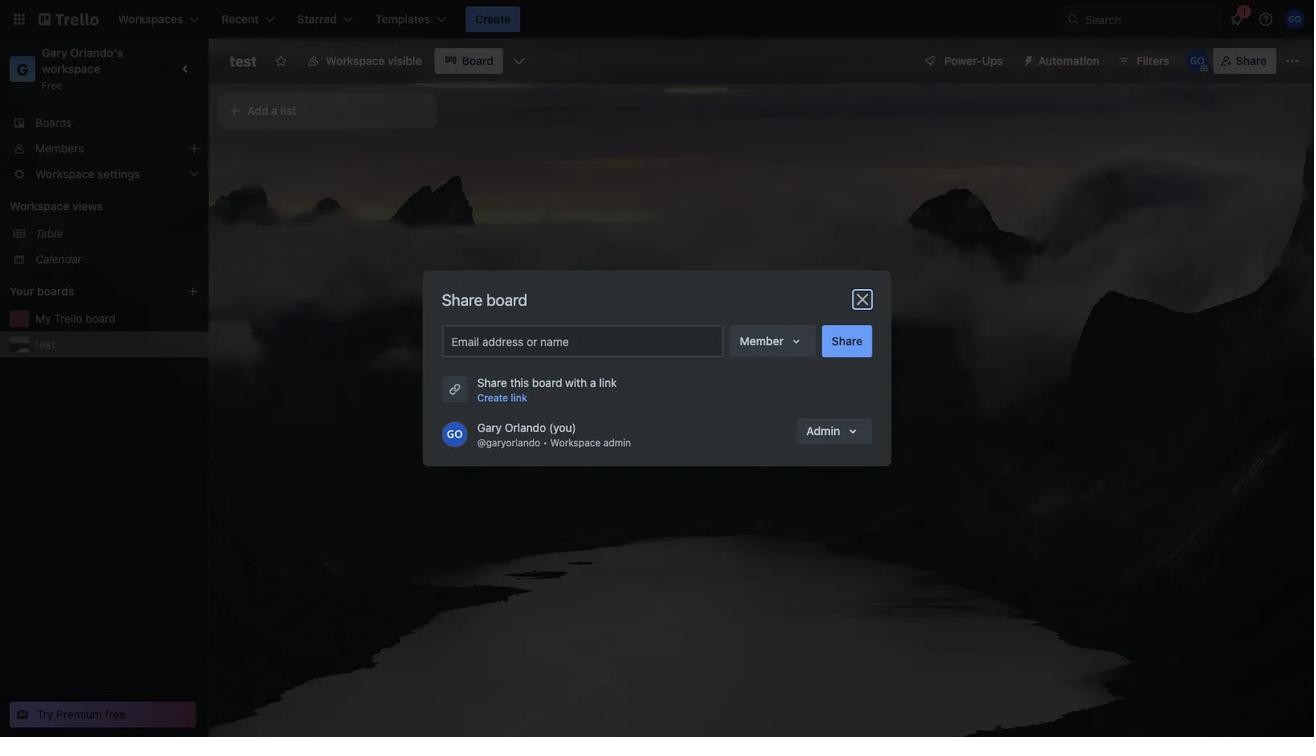 Task type: vqa. For each thing, say whether or not it's contained in the screenshot.
the right Workspace
yes



Task type: describe. For each thing, give the bounding box(es) containing it.
views
[[72, 200, 103, 213]]

board for share this board with a link create link
[[532, 376, 563, 390]]

calendar link
[[35, 251, 199, 267]]

0 horizontal spatial gary orlando (garyorlando) image
[[442, 422, 468, 447]]

add board image
[[186, 285, 199, 298]]

free
[[105, 708, 126, 721]]

admin
[[807, 424, 841, 438]]

premium
[[56, 708, 102, 721]]

workspace visible
[[326, 54, 422, 67]]

your boards with 2 items element
[[10, 282, 162, 301]]

my
[[35, 312, 51, 325]]

power-ups
[[945, 54, 1004, 67]]

members link
[[0, 136, 209, 161]]

try
[[37, 708, 53, 721]]

g
[[17, 59, 28, 78]]

create inside create button
[[476, 12, 511, 26]]

star or unstar board image
[[275, 55, 287, 67]]

my trello board link
[[35, 311, 199, 327]]

boards
[[37, 285, 74, 298]]

1 horizontal spatial board
[[487, 290, 528, 309]]

0 vertical spatial share button
[[1214, 48, 1277, 74]]

table link
[[35, 226, 199, 242]]

try premium free
[[37, 708, 126, 721]]

•
[[543, 437, 548, 448]]

show menu image
[[1285, 53, 1301, 69]]

a inside button
[[272, 104, 278, 117]]

filters
[[1137, 54, 1170, 67]]

free
[[42, 80, 62, 91]]

visible
[[388, 54, 422, 67]]

customize views image
[[511, 53, 527, 69]]

1 notification image
[[1228, 10, 1247, 29]]

add a list
[[247, 104, 297, 117]]

my trello board
[[35, 312, 116, 325]]

member
[[740, 335, 784, 348]]

Board name text field
[[222, 48, 265, 74]]

board for my trello board
[[86, 312, 116, 325]]

close image
[[853, 290, 873, 309]]

power-
[[945, 54, 983, 67]]

primary element
[[0, 0, 1315, 39]]

boards
[[35, 116, 72, 129]]

@garyorlando
[[478, 437, 541, 448]]

workspace
[[42, 62, 100, 76]]

admin
[[604, 437, 631, 448]]

members
[[35, 142, 84, 155]]

g link
[[10, 56, 35, 82]]

automation
[[1039, 54, 1100, 67]]

workspace views
[[10, 200, 103, 213]]

power-ups button
[[913, 48, 1013, 74]]

try premium free button
[[10, 702, 196, 728]]

share inside share this board with a link create link
[[478, 376, 507, 390]]



Task type: locate. For each thing, give the bounding box(es) containing it.
create
[[476, 12, 511, 26], [478, 392, 509, 403]]

share
[[1237, 54, 1267, 67], [442, 290, 483, 309], [832, 335, 863, 348], [478, 376, 507, 390]]

a inside share this board with a link create link
[[590, 376, 596, 390]]

workspace inside button
[[326, 54, 385, 67]]

0 vertical spatial workspace
[[326, 54, 385, 67]]

your boards
[[10, 285, 74, 298]]

0 horizontal spatial test
[[35, 338, 55, 351]]

2 vertical spatial workspace
[[551, 437, 601, 448]]

add a list button
[[218, 93, 437, 129]]

gary orlando (you) @garyorlando • workspace admin
[[478, 421, 631, 448]]

2 horizontal spatial workspace
[[551, 437, 601, 448]]

with
[[566, 376, 587, 390]]

ups
[[983, 54, 1004, 67]]

gary orlando (garyorlando) image left @garyorlando
[[442, 422, 468, 447]]

add
[[247, 104, 269, 117]]

board
[[487, 290, 528, 309], [86, 312, 116, 325], [532, 376, 563, 390]]

0 vertical spatial board
[[487, 290, 528, 309]]

gary up workspace
[[42, 46, 67, 59]]

workspace inside the gary orlando (you) @garyorlando • workspace admin
[[551, 437, 601, 448]]

1 vertical spatial test
[[35, 338, 55, 351]]

1 horizontal spatial workspace
[[326, 54, 385, 67]]

gary up @garyorlando
[[478, 421, 502, 435]]

1 vertical spatial board
[[86, 312, 116, 325]]

board
[[462, 54, 494, 67]]

test
[[230, 52, 257, 69], [35, 338, 55, 351]]

create button
[[466, 6, 521, 32]]

search image
[[1067, 13, 1080, 26]]

0 horizontal spatial board
[[86, 312, 116, 325]]

1 vertical spatial a
[[590, 376, 596, 390]]

0 horizontal spatial link
[[511, 392, 527, 403]]

share button
[[1214, 48, 1277, 74], [823, 325, 873, 357]]

1 horizontal spatial gary orlando (garyorlando) image
[[1286, 10, 1305, 29]]

0 vertical spatial gary
[[42, 46, 67, 59]]

board link
[[435, 48, 503, 74]]

test link
[[35, 337, 199, 353]]

create inside share this board with a link create link
[[478, 392, 509, 403]]

gary for orlando
[[478, 421, 502, 435]]

gary for orlando's
[[42, 46, 67, 59]]

this
[[510, 376, 529, 390]]

table
[[35, 227, 63, 240]]

sm image
[[1017, 48, 1039, 71]]

1 horizontal spatial test
[[230, 52, 257, 69]]

gary inside the gary orlando (you) @garyorlando • workspace admin
[[478, 421, 502, 435]]

share board
[[442, 290, 528, 309]]

1 vertical spatial link
[[511, 392, 527, 403]]

0 vertical spatial a
[[272, 104, 278, 117]]

orlando
[[505, 421, 546, 435]]

0 horizontal spatial a
[[272, 104, 278, 117]]

1 vertical spatial share button
[[823, 325, 873, 357]]

(you)
[[549, 421, 577, 435]]

list
[[281, 104, 297, 117]]

1 horizontal spatial a
[[590, 376, 596, 390]]

link down this
[[511, 392, 527, 403]]

orlando's
[[70, 46, 123, 59]]

gary inside 'gary orlando's workspace free'
[[42, 46, 67, 59]]

1 horizontal spatial link
[[599, 376, 617, 390]]

0 vertical spatial gary orlando (garyorlando) image
[[1286, 10, 1305, 29]]

2 horizontal spatial board
[[532, 376, 563, 390]]

1 horizontal spatial share button
[[1214, 48, 1277, 74]]

1 horizontal spatial gary
[[478, 421, 502, 435]]

test down my
[[35, 338, 55, 351]]

1 vertical spatial workspace
[[10, 200, 70, 213]]

Email address or name text field
[[452, 330, 721, 353]]

2 vertical spatial board
[[532, 376, 563, 390]]

1 vertical spatial gary orlando (garyorlando) image
[[442, 422, 468, 447]]

workspace up the table
[[10, 200, 70, 213]]

link right with
[[599, 376, 617, 390]]

filters button
[[1113, 48, 1175, 74]]

gary orlando (garyorlando) image
[[1286, 10, 1305, 29], [442, 422, 468, 447]]

create up orlando
[[478, 392, 509, 403]]

board inside share this board with a link create link
[[532, 376, 563, 390]]

1 vertical spatial gary
[[478, 421, 502, 435]]

create link button
[[478, 390, 527, 406]]

1 vertical spatial create
[[478, 392, 509, 403]]

Search field
[[1080, 7, 1221, 31]]

workspace for workspace views
[[10, 200, 70, 213]]

0 vertical spatial test
[[230, 52, 257, 69]]

gary orlando's workspace link
[[42, 46, 126, 76]]

test inside text box
[[230, 52, 257, 69]]

workspace
[[326, 54, 385, 67], [10, 200, 70, 213], [551, 437, 601, 448]]

gary orlando (garyorlando) image right open information menu icon
[[1286, 10, 1305, 29]]

0 horizontal spatial workspace
[[10, 200, 70, 213]]

0 vertical spatial link
[[599, 376, 617, 390]]

a
[[272, 104, 278, 117], [590, 376, 596, 390]]

0 vertical spatial create
[[476, 12, 511, 26]]

link
[[599, 376, 617, 390], [511, 392, 527, 403]]

workspace left visible
[[326, 54, 385, 67]]

0 horizontal spatial gary
[[42, 46, 67, 59]]

open information menu image
[[1259, 11, 1275, 27]]

share button down 1 notification icon
[[1214, 48, 1277, 74]]

workspace visible button
[[297, 48, 432, 74]]

gary orlando's workspace free
[[42, 46, 126, 91]]

a right with
[[590, 376, 596, 390]]

share button down close image
[[823, 325, 873, 357]]

boards link
[[0, 110, 209, 136]]

automation button
[[1017, 48, 1110, 74]]

calendar
[[35, 253, 82, 266]]

admin button
[[797, 418, 873, 444]]

your
[[10, 285, 34, 298]]

trello
[[54, 312, 83, 325]]

0 horizontal spatial share button
[[823, 325, 873, 357]]

workspace for workspace visible
[[326, 54, 385, 67]]

workspace down '(you)'
[[551, 437, 601, 448]]

share this board with a link create link
[[478, 376, 617, 403]]

create up board
[[476, 12, 511, 26]]

gary
[[42, 46, 67, 59], [478, 421, 502, 435]]

test left star or unstar board image at top
[[230, 52, 257, 69]]

gary orlando (garyorlando) image
[[1187, 50, 1209, 72]]

a left list
[[272, 104, 278, 117]]

member button
[[731, 325, 816, 357]]



